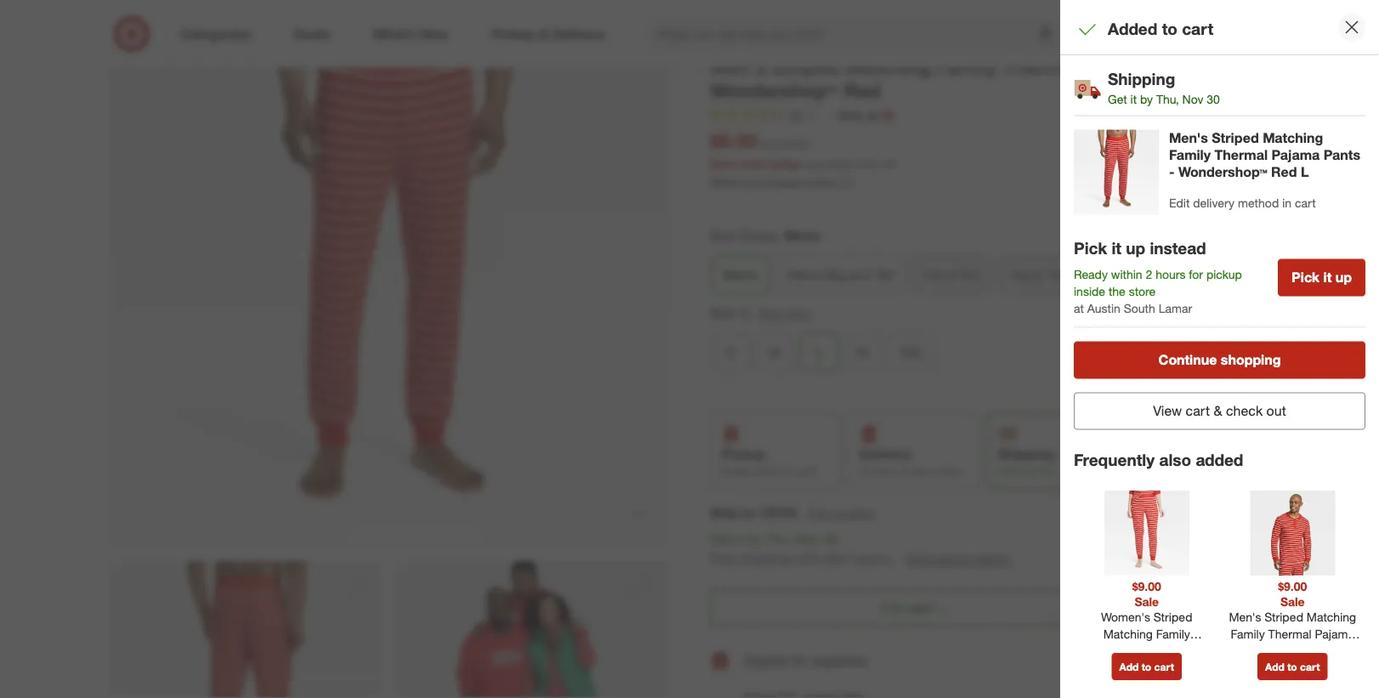 Task type: describe. For each thing, give the bounding box(es) containing it.
pick for pick it up instead
[[1074, 239, 1108, 258]]

add for $9.00 sale men's striped matching family thermal pajama top - wondershop™ red
[[1266, 661, 1285, 673]]

frequently
[[1074, 450, 1155, 470]]

sale for $9.00 sale women's striped matching family thermal pajama pants - wondershop™ red
[[1135, 594, 1159, 609]]

40
[[858, 158, 869, 170]]

mens tall link
[[999, 256, 1078, 294]]

xxl
[[901, 344, 925, 360]]

&
[[1214, 403, 1223, 419]]

30 inside dialog
[[1207, 92, 1220, 107]]

family inside men's striped matching family thermal pajama pants - wondershop™ red
[[937, 54, 997, 78]]

add to cart for top
[[1266, 661, 1320, 673]]

collections
[[743, 34, 800, 49]]

mens tall
[[1010, 266, 1067, 283]]

thermal inside $9.00 sale men's striped matching family thermal pajama top - wondershop™ red
[[1269, 627, 1312, 642]]

mens for mens big and tall
[[787, 266, 821, 283]]

men's striped matching family thermal pajama pants - wondershop™ red l
[[1170, 130, 1361, 180]]

for pickup inside the store
[[1074, 267, 1243, 298]]

frequently also added
[[1074, 450, 1244, 470]]

s link
[[712, 333, 749, 371]]

size l size chart
[[710, 305, 812, 322]]

add to cart button for pants
[[1112, 653, 1182, 681]]

men's striped matching family thermal pajama pants - wondershop™ red l image
[[1074, 130, 1159, 215]]

eligible
[[744, 652, 788, 669]]

shipping get it by thu, nov 30 inside dialog
[[1108, 69, 1220, 107]]

1 horizontal spatial thu,
[[1040, 465, 1059, 478]]

family inside men's striped matching family thermal pajama pants - wondershop™ red l
[[1170, 147, 1211, 163]]

$9.00 reg $15.00 sale ends today save $ 6.00 ( 40 % off )
[[710, 129, 897, 171]]

thermal inside $9.00 sale women's striped matching family thermal pajama pants - wondershop™ red
[[1083, 644, 1127, 659]]

mens link
[[712, 256, 769, 294]]

group containing size
[[709, 304, 1272, 378]]

pajama inside men's striped matching family thermal pajama pants - wondershop™ red
[[1085, 54, 1154, 78]]

added to cart
[[1108, 19, 1214, 39]]

search button
[[1058, 15, 1099, 56]]

continue
[[1159, 352, 1218, 368]]

soon
[[874, 465, 897, 478]]

red inside men's striped matching family thermal pajama pants - wondershop™ red l
[[1272, 164, 1298, 180]]

edit delivery method in cart
[[1170, 195, 1317, 210]]

s
[[726, 344, 735, 360]]

item
[[1244, 654, 1264, 667]]

shopping
[[1221, 352, 1281, 368]]

shop for shop all wondershop
[[811, 34, 839, 49]]

view
[[1154, 403, 1182, 419]]

women's striped matching family thermal pajama pants - wondershop™ red image
[[1105, 491, 1190, 576]]

striped inside $9.00 sale men's striped matching family thermal pajama top - wondershop™ red
[[1265, 610, 1304, 625]]

it for get it by thu, nov 30 free shipping with $35 orders - exclusions apply.
[[736, 531, 743, 548]]

off
[[882, 158, 894, 170]]

$9.00 sale men's striped matching family thermal pajama top - wondershop™ red
[[1228, 579, 1358, 659]]

women's
[[1102, 610, 1151, 625]]

matching inside $9.00 sale women's striped matching family thermal pajama pants - wondershop™ red
[[1104, 627, 1153, 642]]

get it by thu, nov 30 free shipping with $35 orders - exclusions apply.
[[710, 531, 1012, 567]]

cart right in
[[1295, 195, 1317, 210]]

)
[[894, 158, 897, 170]]

big for mens big
[[961, 266, 981, 283]]

1 horizontal spatial by
[[1026, 465, 1037, 478]]

location
[[833, 506, 875, 521]]

pants inside $9.00 sale women's striped matching family thermal pajama pants - wondershop™ red
[[1173, 644, 1203, 659]]

mens big and tall link
[[776, 256, 906, 294]]

instead
[[1150, 239, 1207, 258]]

men's striped matching family thermal pajama pants - wondershop™ red, 1 of 8 image
[[108, 0, 669, 548]]

shipping
[[741, 551, 793, 567]]

pajama inside $9.00 sale women's striped matching family thermal pajama pants - wondershop™ red
[[1130, 644, 1170, 659]]

to right item at the bottom right
[[1288, 661, 1298, 673]]

mens big
[[924, 266, 981, 283]]

cart left add item button
[[1155, 661, 1175, 673]]

delivery as soon as 5pm today
[[860, 446, 962, 478]]

add to cart for pants
[[1120, 661, 1175, 673]]

2 inside pickup ready within 2 hours
[[783, 465, 789, 478]]

pickup
[[1207, 267, 1243, 281]]

1 horizontal spatial add
[[1223, 654, 1241, 667]]

south
[[1124, 301, 1156, 315]]

family inside $9.00 sale women's striped matching family thermal pajama pants - wondershop™ red
[[1157, 627, 1191, 642]]

0 vertical spatial thu,
[[1157, 92, 1179, 107]]

red inside men's striped matching family thermal pajama pants - wondershop™ red
[[844, 79, 881, 103]]

matching inside men's striped matching family thermal pajama pants - wondershop™ red
[[845, 54, 932, 78]]

to right ship
[[743, 505, 756, 522]]

check
[[1226, 403, 1263, 419]]

xxl link
[[889, 333, 936, 371]]

out
[[1267, 403, 1287, 419]]

6.00
[[833, 158, 852, 170]]

- inside $9.00 sale men's striped matching family thermal pajama top - wondershop™ red
[[1251, 644, 1255, 659]]

purchased
[[744, 175, 801, 190]]

get inside get it by thu, nov 30 free shipping with $35 orders - exclusions apply.
[[710, 531, 732, 548]]

it for pick it up
[[1324, 269, 1332, 286]]

1 vertical spatial shipping
[[998, 446, 1055, 462]]

also
[[1160, 450, 1192, 470]]

pick it up
[[1292, 269, 1352, 286]]

cart left '&' in the right of the page
[[1186, 403, 1210, 419]]

$9.00 sale women's striped matching family thermal pajama pants - wondershop™ red
[[1083, 579, 1211, 676]]

search
[[1058, 27, 1099, 44]]

$
[[828, 158, 833, 170]]

when purchased online
[[710, 175, 836, 190]]

continue shopping
[[1159, 352, 1281, 368]]

tall inside mens big and tall link
[[875, 266, 895, 283]]

all
[[843, 34, 854, 49]]

men's for men's striped matching family thermal pajama pants - wondershop™ red l
[[1170, 130, 1208, 146]]

only
[[838, 108, 864, 123]]

edit location
[[809, 506, 875, 521]]

cart right added
[[1182, 19, 1214, 39]]

shop for shop collections
[[711, 34, 739, 49]]

m
[[769, 344, 781, 360]]

%
[[869, 158, 879, 170]]

online
[[804, 175, 836, 190]]

men's striped matching family thermal pajama pants - wondershop™ red
[[710, 54, 1226, 103]]

1 vertical spatial shipping get it by thu, nov 30
[[998, 446, 1094, 478]]

26 link
[[710, 107, 820, 126]]

30 inside get it by thu, nov 30 free shipping with $35 orders - exclusions apply.
[[823, 531, 838, 548]]

in
[[1283, 195, 1292, 210]]

pickup
[[721, 446, 765, 462]]

$15.00
[[778, 138, 809, 151]]

red inside $9.00 sale men's striped matching family thermal pajama top - wondershop™ red
[[1336, 644, 1358, 659]]

ready within 2 hours
[[1074, 267, 1186, 281]]

1 vertical spatial at
[[1074, 301, 1084, 315]]

wondershop™ inside men's striped matching family thermal pajama pants - wondershop™ red
[[710, 79, 838, 103]]

chart
[[784, 306, 812, 321]]

striped inside men's striped matching family thermal pajama pants - wondershop™ red l
[[1212, 130, 1259, 146]]

matching inside $9.00 sale men's striped matching family thermal pajama top - wondershop™ red
[[1307, 610, 1357, 625]]

wondershop™ inside men's striped matching family thermal pajama pants - wondershop™ red l
[[1179, 164, 1268, 180]]

added
[[1196, 450, 1244, 470]]

men's striped matching family thermal pajama pants - wondershop™ red, 3 of 8 image
[[396, 561, 669, 698]]

- inside $9.00 sale women's striped matching family thermal pajama pants - wondershop™ red
[[1206, 644, 1211, 659]]

big for mens big and tall
[[825, 266, 845, 283]]

m link
[[756, 333, 794, 371]]

method
[[1238, 195, 1280, 210]]

family inside $9.00 sale men's striped matching family thermal pajama top - wondershop™ red
[[1231, 627, 1265, 642]]

mens big link
[[913, 256, 992, 294]]

pick for pick it up
[[1292, 269, 1320, 286]]

thermal inside men's striped matching family thermal pajama pants - wondershop™ red
[[1003, 54, 1079, 78]]

size chart button
[[758, 305, 813, 323]]

hours inside pickup ready within 2 hours
[[791, 465, 817, 478]]

ready inside pickup ready within 2 hours
[[721, 465, 750, 478]]

edit location button
[[808, 505, 876, 523]]

$9.00 for women's
[[1133, 579, 1162, 594]]

tall inside "mens tall" link
[[1048, 266, 1067, 283]]

sale inside $9.00 reg $15.00 sale ends today save $ 6.00 ( 40 % off )
[[710, 156, 735, 171]]

1 horizontal spatial nov
[[1062, 465, 1080, 478]]

ready inside dialog
[[1074, 267, 1108, 281]]



Task type: locate. For each thing, give the bounding box(es) containing it.
thermal down search
[[1003, 54, 1079, 78]]

nov inside dialog
[[1183, 92, 1204, 107]]

1 horizontal spatial $9.00
[[1133, 579, 1162, 594]]

1 horizontal spatial shipping get it by thu, nov 30
[[1108, 69, 1220, 107]]

men's up top
[[1229, 610, 1262, 625]]

1 vertical spatial 2
[[783, 465, 789, 478]]

add to cart button right top
[[1258, 653, 1328, 681]]

26
[[790, 108, 803, 123]]

reg
[[761, 138, 776, 151]]

0 horizontal spatial nov
[[795, 531, 820, 548]]

mens for mens big
[[924, 266, 957, 283]]

dialog containing added to cart
[[1061, 0, 1380, 698]]

add for $9.00 sale women's striped matching family thermal pajama pants - wondershop™ red
[[1120, 661, 1139, 673]]

men's inside men's striped matching family thermal pajama pants - wondershop™ red
[[710, 54, 766, 78]]

1 horizontal spatial pick
[[1292, 269, 1320, 286]]

it inside button
[[1324, 269, 1332, 286]]

2 tall from the left
[[1048, 266, 1067, 283]]

sale inside $9.00 sale men's striped matching family thermal pajama top - wondershop™ red
[[1281, 594, 1305, 609]]

shipping
[[1108, 69, 1176, 88], [998, 446, 1055, 462]]

0 vertical spatial hours
[[1156, 267, 1186, 281]]

shop inside shop collections button
[[711, 34, 739, 49]]

shipping inside dialog
[[1108, 69, 1176, 88]]

exclusions
[[907, 551, 972, 567]]

0 horizontal spatial tall
[[875, 266, 895, 283]]

pants inside men's striped matching family thermal pajama pants - wondershop™ red l
[[1324, 147, 1361, 163]]

2 horizontal spatial $9.00
[[1279, 579, 1308, 594]]

by up shipping
[[747, 531, 762, 548]]

men's down shop collections button
[[710, 54, 766, 78]]

0 horizontal spatial up
[[1126, 239, 1146, 258]]

it inside get it by thu, nov 30 free shipping with $35 orders - exclusions apply.
[[736, 531, 743, 548]]

pick right pickup
[[1292, 269, 1320, 286]]

add to cart down women's
[[1120, 661, 1175, 673]]

view cart & check out link
[[1074, 392, 1366, 430]]

mens right and
[[924, 266, 957, 283]]

shop left all
[[811, 34, 839, 49]]

big
[[825, 266, 845, 283], [961, 266, 981, 283]]

size group mens
[[710, 228, 820, 244]]

only at
[[838, 108, 878, 123]]

size up s
[[710, 305, 736, 322]]

for right eligible
[[792, 652, 808, 669]]

get down added
[[1108, 92, 1128, 107]]

at
[[867, 108, 878, 123], [1074, 301, 1084, 315]]

1 horizontal spatial edit
[[1170, 195, 1190, 210]]

edit for edit delivery method in cart
[[1170, 195, 1190, 210]]

2 add to cart button from the left
[[1258, 653, 1328, 681]]

1 horizontal spatial l
[[815, 344, 823, 360]]

2 horizontal spatial l
[[1301, 164, 1309, 180]]

1 vertical spatial thu,
[[1040, 465, 1059, 478]]

to right added
[[1162, 19, 1178, 39]]

edit inside button
[[809, 506, 829, 521]]

within up 'the'
[[1112, 267, 1143, 281]]

ready up inside at the top right of the page
[[1074, 267, 1108, 281]]

get right 5pm
[[998, 465, 1015, 478]]

it for pick it up instead
[[1112, 239, 1122, 258]]

1 horizontal spatial 30
[[1083, 465, 1094, 478]]

xl
[[856, 344, 872, 360]]

1 add to cart button from the left
[[1112, 653, 1182, 681]]

1 vertical spatial by
[[1026, 465, 1037, 478]]

pajama
[[1085, 54, 1154, 78], [1272, 147, 1320, 163], [1315, 627, 1355, 642], [1130, 644, 1170, 659]]

inside
[[1074, 284, 1106, 298]]

mens right 'mens big'
[[1010, 266, 1044, 283]]

1 vertical spatial ready
[[721, 465, 750, 478]]

l left size chart button
[[743, 305, 751, 322]]

0 horizontal spatial $9.00
[[710, 129, 758, 153]]

l inside men's striped matching family thermal pajama pants - wondershop™ red l
[[1301, 164, 1309, 180]]

sale up women's
[[1135, 594, 1159, 609]]

1 horizontal spatial ready
[[1074, 267, 1108, 281]]

$9.00 inside $9.00 sale women's striped matching family thermal pajama pants - wondershop™ red
[[1133, 579, 1162, 594]]

1 horizontal spatial big
[[961, 266, 981, 283]]

0 vertical spatial up
[[1126, 239, 1146, 258]]

pajama inside $9.00 sale men's striped matching family thermal pajama top - wondershop™ red
[[1315, 627, 1355, 642]]

1 vertical spatial l
[[743, 305, 751, 322]]

mens
[[785, 228, 820, 244], [723, 266, 758, 283], [787, 266, 821, 283], [924, 266, 957, 283], [1010, 266, 1044, 283]]

dialog
[[1061, 0, 1380, 698]]

at austin south lamar
[[1074, 301, 1193, 315]]

red inside $9.00 sale women's striped matching family thermal pajama pants - wondershop™ red
[[1175, 661, 1197, 676]]

0 horizontal spatial thu,
[[766, 531, 792, 548]]

- inside get it by thu, nov 30 free shipping with $35 orders - exclusions apply.
[[894, 551, 900, 567]]

men's striped matching family thermal pajama pants - wondershop™ red, 2 of 8 image
[[108, 561, 382, 698]]

pick inside button
[[1292, 269, 1320, 286]]

1 add to cart from the left
[[1120, 661, 1175, 673]]

0 vertical spatial men's
[[710, 54, 766, 78]]

striped up edit delivery method in cart
[[1212, 130, 1259, 146]]

wondershop™ inside $9.00 sale men's striped matching family thermal pajama top - wondershop™ red
[[1259, 644, 1333, 659]]

0 horizontal spatial sale
[[710, 156, 735, 171]]

add to cart button down women's
[[1112, 653, 1182, 681]]

by inside dialog
[[1141, 92, 1153, 107]]

1 big from the left
[[825, 266, 845, 283]]

get inside dialog
[[1108, 92, 1128, 107]]

0 vertical spatial for
[[1189, 267, 1204, 281]]

striped right women's
[[1154, 610, 1193, 625]]

0 horizontal spatial by
[[747, 531, 762, 548]]

0 horizontal spatial hours
[[791, 465, 817, 478]]

big left and
[[825, 266, 845, 283]]

mens down group
[[723, 266, 758, 283]]

for left pickup
[[1189, 267, 1204, 281]]

0 vertical spatial pick
[[1074, 239, 1108, 258]]

2 vertical spatial 30
[[823, 531, 838, 548]]

today inside $9.00 reg $15.00 sale ends today save $ 6.00 ( 40 % off )
[[769, 156, 801, 171]]

by left frequently
[[1026, 465, 1037, 478]]

1 vertical spatial pick
[[1292, 269, 1320, 286]]

thu,
[[1157, 92, 1179, 107], [1040, 465, 1059, 478], [766, 531, 792, 548]]

size for size l size chart
[[710, 305, 736, 322]]

thu, up shipping
[[766, 531, 792, 548]]

0 horizontal spatial get
[[710, 531, 732, 548]]

by down added
[[1141, 92, 1153, 107]]

0 horizontal spatial add to cart
[[1120, 661, 1175, 673]]

0 vertical spatial l
[[1301, 164, 1309, 180]]

wondershop™ right top
[[1259, 644, 1333, 659]]

add item button
[[1200, 647, 1272, 674]]

add to cart right item at the bottom right
[[1266, 661, 1320, 673]]

size left group
[[710, 228, 736, 244]]

0 vertical spatial by
[[1141, 92, 1153, 107]]

xl link
[[845, 333, 883, 371]]

0 vertical spatial ready
[[1074, 267, 1108, 281]]

0 horizontal spatial shipping get it by thu, nov 30
[[998, 446, 1094, 478]]

red
[[844, 79, 881, 103], [1272, 164, 1298, 180], [1336, 644, 1358, 659], [1175, 661, 1197, 676]]

shop left collections
[[711, 34, 739, 49]]

0 horizontal spatial edit
[[809, 506, 829, 521]]

edit left delivery
[[1170, 195, 1190, 210]]

striped up add item button
[[1265, 610, 1304, 625]]

sale down men's striped matching family thermal pajama top - wondershop™ red image
[[1281, 594, 1305, 609]]

within inside dialog
[[1112, 267, 1143, 281]]

$9.00 up the ends
[[710, 129, 758, 153]]

the
[[1109, 284, 1126, 298]]

wondershop™ up 26 'link'
[[710, 79, 838, 103]]

men's for men's striped matching family thermal pajama pants - wondershop™ red
[[710, 54, 766, 78]]

2 big from the left
[[961, 266, 981, 283]]

1 horizontal spatial 2
[[1146, 267, 1153, 281]]

1 horizontal spatial add to cart
[[1266, 661, 1320, 673]]

today for $9.00
[[769, 156, 801, 171]]

0 horizontal spatial shop
[[711, 34, 739, 49]]

at down inside at the top right of the page
[[1074, 301, 1084, 315]]

edit left location
[[809, 506, 829, 521]]

men's striped matching family thermal pajama top - wondershop™ red image
[[1251, 491, 1336, 576]]

men's inside $9.00 sale men's striped matching family thermal pajama top - wondershop™ red
[[1229, 610, 1262, 625]]

pickup ready within 2 hours
[[721, 446, 817, 478]]

- inside men's striped matching family thermal pajama pants - wondershop™ red
[[1218, 54, 1226, 78]]

delivery
[[1194, 195, 1235, 210]]

0 vertical spatial today
[[769, 156, 801, 171]]

1 vertical spatial 30
[[1083, 465, 1094, 478]]

exclusions apply. link
[[907, 551, 1012, 567]]

sale up when
[[710, 156, 735, 171]]

0 vertical spatial 30
[[1207, 92, 1220, 107]]

l right m
[[815, 344, 823, 360]]

0 horizontal spatial shipping
[[998, 446, 1055, 462]]

0 vertical spatial edit
[[1170, 195, 1190, 210]]

men's up delivery
[[1170, 130, 1208, 146]]

1 vertical spatial men's
[[1170, 130, 1208, 146]]

thu, left frequently
[[1040, 465, 1059, 478]]

$9.00 up women's
[[1133, 579, 1162, 594]]

1 horizontal spatial get
[[998, 465, 1015, 478]]

sale for $9.00 sale men's striped matching family thermal pajama top - wondershop™ red
[[1281, 594, 1305, 609]]

by inside get it by thu, nov 30 free shipping with $35 orders - exclusions apply.
[[747, 531, 762, 548]]

1 vertical spatial hours
[[791, 465, 817, 478]]

striped inside men's striped matching family thermal pajama pants - wondershop™ red
[[772, 54, 840, 78]]

free
[[710, 551, 737, 567]]

l up edit delivery method in cart
[[1301, 164, 1309, 180]]

get
[[1108, 92, 1128, 107], [998, 465, 1015, 478], [710, 531, 732, 548]]

thu, down added to cart
[[1157, 92, 1179, 107]]

1 horizontal spatial up
[[1336, 269, 1352, 286]]

shop all wondershop
[[811, 34, 925, 49]]

men's
[[710, 54, 766, 78], [1170, 130, 1208, 146], [1229, 610, 1262, 625]]

top
[[1228, 644, 1248, 659]]

size for size group mens
[[710, 228, 736, 244]]

within inside pickup ready within 2 hours
[[753, 465, 780, 478]]

0 horizontal spatial pick
[[1074, 239, 1108, 258]]

2 group from the top
[[709, 304, 1272, 378]]

1 horizontal spatial at
[[1074, 301, 1084, 315]]

wondershop™
[[710, 79, 838, 103], [1179, 164, 1268, 180], [1259, 644, 1333, 659], [1098, 661, 1172, 676]]

add right item at the bottom right
[[1266, 661, 1285, 673]]

to down women's
[[1142, 661, 1152, 673]]

for
[[1189, 267, 1204, 281], [792, 652, 808, 669]]

view cart & check out
[[1154, 403, 1287, 419]]

ship to 78704
[[710, 505, 797, 522]]

store
[[1129, 284, 1156, 298]]

ship
[[710, 505, 739, 522]]

2 vertical spatial thu,
[[766, 531, 792, 548]]

striped inside $9.00 sale women's striped matching family thermal pajama pants - wondershop™ red
[[1154, 610, 1193, 625]]

0 horizontal spatial l
[[743, 305, 751, 322]]

2 horizontal spatial sale
[[1281, 594, 1305, 609]]

delivery
[[860, 446, 912, 462]]

it
[[1131, 92, 1137, 107], [1112, 239, 1122, 258], [1324, 269, 1332, 286], [1017, 465, 1023, 478], [736, 531, 743, 548]]

1 horizontal spatial shipping
[[1108, 69, 1176, 88]]

1 vertical spatial edit
[[809, 506, 829, 521]]

pants inside men's striped matching family thermal pajama pants - wondershop™ red
[[1159, 54, 1212, 78]]

2 vertical spatial get
[[710, 531, 732, 548]]

0 horizontal spatial for
[[792, 652, 808, 669]]

0 horizontal spatial add to cart button
[[1112, 653, 1182, 681]]

group
[[740, 228, 778, 244]]

mens big and tall
[[787, 266, 895, 283]]

hours
[[1156, 267, 1186, 281], [791, 465, 817, 478]]

add down women's
[[1120, 661, 1139, 673]]

shop collections
[[711, 34, 800, 49]]

mens right group
[[785, 228, 820, 244]]

hours inside dialog
[[1156, 267, 1186, 281]]

1 horizontal spatial tall
[[1048, 266, 1067, 283]]

group
[[709, 226, 1272, 300], [709, 304, 1272, 378]]

(
[[855, 158, 858, 170]]

thermal up edit delivery method in cart
[[1215, 147, 1268, 163]]

2 up 78704
[[783, 465, 789, 478]]

2 vertical spatial nov
[[795, 531, 820, 548]]

mens up chart
[[787, 266, 821, 283]]

wondershop™ down women's
[[1098, 661, 1172, 676]]

1 horizontal spatial men's
[[1170, 130, 1208, 146]]

0 horizontal spatial ready
[[721, 465, 750, 478]]

l inside l link
[[815, 344, 823, 360]]

$9.00 for men's
[[1279, 579, 1308, 594]]

today inside delivery as soon as 5pm today
[[936, 465, 962, 478]]

cart down $9.00 sale men's striped matching family thermal pajama top - wondershop™ red
[[1301, 661, 1320, 673]]

hours up 78704
[[791, 465, 817, 478]]

pick up inside at the top right of the page
[[1074, 239, 1108, 258]]

1 vertical spatial get
[[998, 465, 1015, 478]]

l link
[[800, 333, 838, 371]]

wondershop
[[857, 34, 925, 49]]

orders
[[851, 551, 891, 567]]

2 horizontal spatial by
[[1141, 92, 1153, 107]]

sale inside $9.00 sale women's striped matching family thermal pajama pants - wondershop™ red
[[1135, 594, 1159, 609]]

0 vertical spatial get
[[1108, 92, 1128, 107]]

$9.00 down men's striped matching family thermal pajama top - wondershop™ red image
[[1279, 579, 1308, 594]]

wondershop™ inside $9.00 sale women's striped matching family thermal pajama pants - wondershop™ red
[[1098, 661, 1172, 676]]

tall
[[875, 266, 895, 283], [1048, 266, 1067, 283]]

striped
[[772, 54, 840, 78], [1212, 130, 1259, 146], [1154, 610, 1193, 625], [1265, 610, 1304, 625]]

pants
[[1159, 54, 1212, 78], [1324, 147, 1361, 163], [1173, 644, 1203, 659]]

for inside for pickup inside the store
[[1189, 267, 1204, 281]]

0 horizontal spatial today
[[769, 156, 801, 171]]

add left item at the bottom right
[[1223, 654, 1241, 667]]

2 horizontal spatial men's
[[1229, 610, 1262, 625]]

2
[[1146, 267, 1153, 281], [783, 465, 789, 478]]

$9.00 for $15.00
[[710, 129, 758, 153]]

today
[[769, 156, 801, 171], [936, 465, 962, 478]]

0 vertical spatial shipping
[[1108, 69, 1176, 88]]

get up free
[[710, 531, 732, 548]]

$35
[[826, 551, 848, 567]]

thermal inside men's striped matching family thermal pajama pants - wondershop™ red l
[[1215, 147, 1268, 163]]

shipping get it by thu, nov 30
[[1108, 69, 1220, 107], [998, 446, 1094, 478]]

0 vertical spatial at
[[867, 108, 878, 123]]

2 add to cart from the left
[[1266, 661, 1320, 673]]

group containing size group
[[709, 226, 1272, 300]]

striped down collections
[[772, 54, 840, 78]]

1 horizontal spatial sale
[[1135, 594, 1159, 609]]

1 group from the top
[[709, 226, 1272, 300]]

mens for mens link
[[723, 266, 758, 283]]

within down pickup
[[753, 465, 780, 478]]

2 inside dialog
[[1146, 267, 1153, 281]]

registries
[[812, 652, 868, 669]]

thermal down women's
[[1083, 644, 1127, 659]]

today down $15.00
[[769, 156, 801, 171]]

within
[[1112, 267, 1143, 281], [753, 465, 780, 478]]

today right 5pm
[[936, 465, 962, 478]]

1 tall from the left
[[875, 266, 895, 283]]

1 vertical spatial pants
[[1324, 147, 1361, 163]]

pick it up button
[[1279, 259, 1366, 296]]

austin
[[1088, 301, 1121, 315]]

up for pick it up instead
[[1126, 239, 1146, 258]]

apply.
[[976, 551, 1012, 567]]

shop collections button
[[710, 32, 801, 51]]

1 vertical spatial group
[[709, 304, 1272, 378]]

0 horizontal spatial 30
[[823, 531, 838, 548]]

$9.00 inside $9.00 reg $15.00 sale ends today save $ 6.00 ( 40 % off )
[[710, 129, 758, 153]]

eligible for registries
[[744, 652, 868, 669]]

up for pick it up
[[1336, 269, 1352, 286]]

0 vertical spatial nov
[[1183, 92, 1204, 107]]

pants for men's striped matching family thermal pajama pants - wondershop™ red l
[[1324, 147, 1361, 163]]

save
[[804, 158, 825, 170]]

2 horizontal spatial get
[[1108, 92, 1128, 107]]

0 vertical spatial pants
[[1159, 54, 1212, 78]]

1 vertical spatial up
[[1336, 269, 1352, 286]]

2 horizontal spatial 30
[[1207, 92, 1220, 107]]

lamar
[[1159, 301, 1193, 315]]

78704
[[760, 505, 797, 522]]

pick it up instead
[[1074, 239, 1207, 258]]

1 vertical spatial today
[[936, 465, 962, 478]]

2 shop from the left
[[811, 34, 839, 49]]

add to cart button
[[1112, 653, 1182, 681], [1258, 653, 1328, 681]]

add item
[[1223, 654, 1264, 667]]

thu, inside get it by thu, nov 30 free shipping with $35 orders - exclusions apply.
[[766, 531, 792, 548]]

hours down instead at the top of page
[[1156, 267, 1186, 281]]

$9.00 inside $9.00 sale men's striped matching family thermal pajama top - wondershop™ red
[[1279, 579, 1308, 594]]

added
[[1108, 19, 1158, 39]]

matching inside men's striped matching family thermal pajama pants - wondershop™ red l
[[1263, 130, 1324, 146]]

5pm
[[913, 465, 934, 478]]

at right only
[[867, 108, 878, 123]]

size left chart
[[758, 306, 781, 321]]

- inside men's striped matching family thermal pajama pants - wondershop™ red l
[[1170, 164, 1175, 180]]

mens for mens tall
[[1010, 266, 1044, 283]]

edit for edit location
[[809, 506, 829, 521]]

1 horizontal spatial add to cart button
[[1258, 653, 1328, 681]]

0 horizontal spatial big
[[825, 266, 845, 283]]

men's inside men's striped matching family thermal pajama pants - wondershop™ red l
[[1170, 130, 1208, 146]]

1 horizontal spatial today
[[936, 465, 962, 478]]

2 up store
[[1146, 267, 1153, 281]]

thermal up add item button
[[1269, 627, 1312, 642]]

shop
[[711, 34, 739, 49], [811, 34, 839, 49]]

up inside button
[[1336, 269, 1352, 286]]

2 vertical spatial by
[[747, 531, 762, 548]]

1 horizontal spatial hours
[[1156, 267, 1186, 281]]

add to cart
[[1120, 661, 1175, 673], [1266, 661, 1320, 673]]

size inside the size l size chart
[[758, 306, 781, 321]]

today for delivery
[[936, 465, 962, 478]]

nov inside get it by thu, nov 30 free shipping with $35 orders - exclusions apply.
[[795, 531, 820, 548]]

0 horizontal spatial men's
[[710, 54, 766, 78]]

continue shopping button
[[1074, 341, 1366, 379]]

when
[[710, 175, 741, 190]]

2 horizontal spatial thu,
[[1157, 92, 1179, 107]]

add to cart button for top
[[1258, 653, 1328, 681]]

What can we help you find? suggestions appear below search field
[[646, 15, 1070, 53]]

ready down pickup
[[721, 465, 750, 478]]

1 vertical spatial nov
[[1062, 465, 1080, 478]]

pajama inside men's striped matching family thermal pajama pants - wondershop™ red l
[[1272, 147, 1320, 163]]

0 horizontal spatial 2
[[783, 465, 789, 478]]

2 horizontal spatial nov
[[1183, 92, 1204, 107]]

0 vertical spatial within
[[1112, 267, 1143, 281]]

pants for men's striped matching family thermal pajama pants - wondershop™ red
[[1159, 54, 1212, 78]]

ends
[[738, 156, 766, 171]]

2 vertical spatial l
[[815, 344, 823, 360]]

1 vertical spatial for
[[792, 652, 808, 669]]

wondershop™ up delivery
[[1179, 164, 1268, 180]]

1 shop from the left
[[711, 34, 739, 49]]

0 vertical spatial 2
[[1146, 267, 1153, 281]]

0 horizontal spatial within
[[753, 465, 780, 478]]

big left mens tall
[[961, 266, 981, 283]]



Task type: vqa. For each thing, say whether or not it's contained in the screenshot.
Austin
yes



